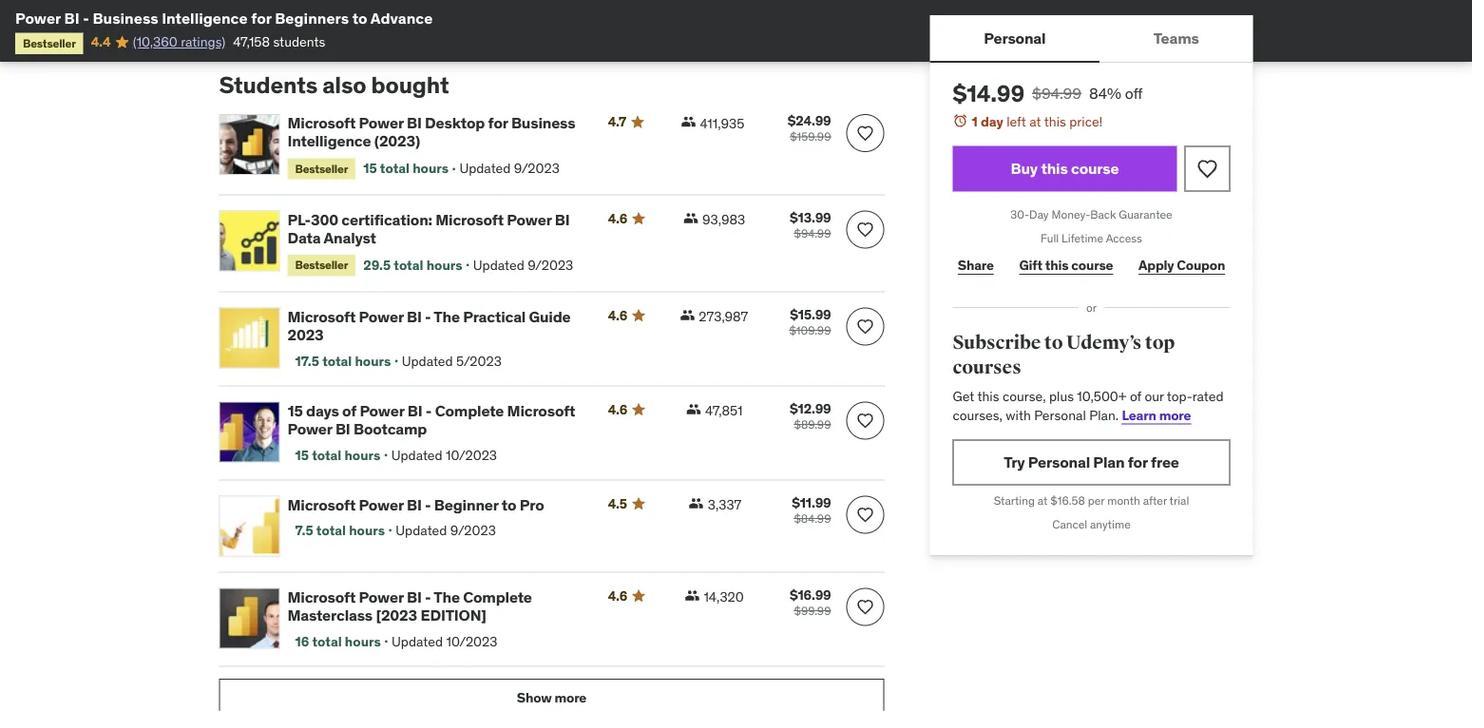 Task type: describe. For each thing, give the bounding box(es) containing it.
15 for updated 9/2023
[[363, 160, 377, 177]]

10/2023 for -
[[446, 447, 497, 464]]

more for learn more
[[1159, 406, 1191, 423]]

buy this course button
[[953, 146, 1177, 192]]

microsoft power bi - the practical guide 2023
[[288, 307, 571, 345]]

xsmall image for pl-300 certification: microsoft power bi data analyst
[[684, 211, 699, 226]]

our
[[1145, 388, 1164, 405]]

show
[[517, 689, 552, 706]]

pl-300 certification: microsoft power bi data analyst
[[288, 210, 570, 248]]

29.5
[[363, 257, 391, 274]]

47,158 students
[[233, 33, 325, 50]]

$109.99
[[789, 323, 831, 338]]

teams button
[[1100, 15, 1253, 61]]

coupon
[[1177, 256, 1225, 274]]

beginners
[[275, 8, 349, 28]]

intelligence inside 'microsoft power bi desktop for business intelligence (2023)'
[[288, 132, 371, 151]]

(10,360 ratings)
[[133, 33, 226, 50]]

$15.99 $109.99
[[789, 306, 831, 338]]

bi inside microsoft power bi - the complete masterclass [2023 edition]
[[407, 587, 422, 607]]

at inside starting at $16.58 per month after trial cancel anytime
[[1038, 493, 1048, 508]]

pl-
[[288, 210, 311, 230]]

add to wishlist image for microsoft power bi desktop for business intelligence (2023)
[[856, 124, 875, 143]]

cancel
[[1053, 517, 1088, 532]]

15 total hours for updated 9/2023
[[363, 160, 449, 177]]

power inside pl-300 certification: microsoft power bi data analyst
[[507, 210, 552, 230]]

15 inside "15 days of power bi - complete microsoft power bi bootcamp"
[[288, 401, 303, 421]]

(10,360
[[133, 33, 178, 50]]

trial
[[1170, 493, 1190, 508]]

for inside 'microsoft power bi desktop for business intelligence (2023)'
[[488, 113, 508, 133]]

$159.99
[[790, 130, 831, 144]]

updated for to
[[396, 522, 447, 540]]

masterclass
[[288, 606, 373, 625]]

this for get
[[978, 388, 1000, 405]]

17.5 total hours
[[295, 353, 391, 370]]

hours for practical
[[355, 353, 391, 370]]

alarm image
[[953, 113, 968, 128]]

beginner
[[434, 495, 499, 515]]

4.6 for microsoft power bi - the practical guide 2023
[[608, 307, 628, 324]]

updated 10/2023 for -
[[391, 447, 497, 464]]

of inside "15 days of power bi - complete microsoft power bi bootcamp"
[[342, 401, 357, 421]]

show more
[[517, 689, 587, 706]]

rated
[[1193, 388, 1224, 405]]

add to wishlist image for microsoft power bi - the practical guide 2023
[[856, 317, 875, 336]]

29.5 total hours
[[363, 257, 463, 274]]

$94.99 for $13.99
[[794, 226, 831, 241]]

updated down desktop
[[460, 160, 511, 177]]

certification:
[[342, 210, 432, 230]]

17.5
[[295, 353, 319, 370]]

microsoft power bi - the complete masterclass [2023 edition] link
[[288, 587, 585, 625]]

updated 10/2023 for complete
[[392, 633, 498, 650]]

updated for complete
[[392, 633, 443, 650]]

students also bought
[[219, 71, 449, 99]]

money-
[[1052, 207, 1091, 222]]

left
[[1007, 113, 1027, 130]]

xsmall image for microsoft power bi - the complete masterclass [2023 edition]
[[685, 588, 700, 604]]

bi inside 'microsoft power bi desktop for business intelligence (2023)'
[[407, 113, 422, 133]]

to inside subscribe to udemy's top courses
[[1045, 331, 1063, 355]]

15 days of power bi - complete microsoft power bi bootcamp link
[[288, 401, 585, 439]]

advance
[[371, 8, 433, 28]]

add to wishlist image for microsoft power bi - beginner to pro
[[856, 506, 875, 525]]

learn
[[1122, 406, 1157, 423]]

days
[[306, 401, 339, 421]]

10,500+
[[1077, 388, 1127, 405]]

14,320
[[704, 589, 744, 606]]

apply coupon button
[[1134, 246, 1231, 284]]

pl-300 certification: microsoft power bi data analyst link
[[288, 210, 585, 248]]

0 horizontal spatial business
[[93, 8, 158, 28]]

hours for -
[[345, 447, 381, 464]]

students
[[219, 71, 318, 99]]

starting at $16.58 per month after trial cancel anytime
[[994, 493, 1190, 532]]

microsoft power bi desktop for business intelligence (2023) link
[[288, 113, 585, 151]]

add to wishlist image for 15 days of power bi - complete microsoft power bi bootcamp
[[856, 412, 875, 431]]

updated 9/2023 for for
[[460, 160, 560, 177]]

15 days of power bi - complete microsoft power bi bootcamp
[[288, 401, 575, 439]]

$94.99 for $14.99
[[1032, 83, 1082, 103]]

4.6 for microsoft power bi - the complete masterclass [2023 edition]
[[608, 587, 628, 605]]

gift
[[1020, 256, 1043, 274]]

411,935
[[700, 115, 745, 132]]

273,987
[[699, 308, 748, 326]]

$84.99
[[794, 511, 831, 526]]

teams
[[1154, 28, 1199, 47]]

2 vertical spatial updated 9/2023
[[396, 522, 496, 540]]

4.7
[[608, 113, 626, 131]]

updated 5/2023
[[402, 353, 502, 370]]

9/2023 for pl-300 certification: microsoft power bi data analyst
[[528, 257, 574, 274]]

subscribe
[[953, 331, 1041, 355]]

starting
[[994, 493, 1035, 508]]

complete inside "15 days of power bi - complete microsoft power bi bootcamp"
[[435, 401, 504, 421]]

30-
[[1011, 207, 1030, 222]]

business inside 'microsoft power bi desktop for business intelligence (2023)'
[[511, 113, 576, 133]]

this for buy
[[1041, 159, 1068, 178]]

$24.99 $159.99
[[788, 113, 831, 144]]

price!
[[1070, 113, 1103, 130]]

practical
[[463, 307, 526, 326]]

2 vertical spatial 9/2023
[[450, 522, 496, 540]]

[2023
[[376, 606, 417, 625]]

personal button
[[930, 15, 1100, 61]]

more for show more
[[555, 689, 587, 706]]

9/2023 for microsoft power bi desktop for business intelligence (2023)
[[514, 160, 560, 177]]

analyst
[[324, 228, 376, 248]]

4.4
[[91, 33, 111, 50]]

10/2023 for complete
[[446, 633, 498, 650]]

full
[[1041, 231, 1059, 246]]

updated for practical
[[402, 353, 453, 370]]

try personal plan for free
[[1004, 452, 1180, 472]]

after
[[1143, 493, 1167, 508]]

$14.99 $94.99 84% off
[[953, 79, 1143, 107]]

desktop
[[425, 113, 485, 133]]

1
[[972, 113, 978, 130]]

3,337
[[708, 497, 742, 514]]

- for microsoft power bi - beginner to pro
[[425, 495, 431, 515]]

apply
[[1139, 256, 1174, 274]]

$11.99
[[792, 494, 831, 511]]

show more button
[[219, 679, 885, 711]]

bi inside microsoft power bi - the practical guide 2023
[[407, 307, 422, 326]]

1 horizontal spatial to
[[502, 495, 517, 515]]

4.6 for 15 days of power bi - complete microsoft power bi bootcamp
[[608, 401, 628, 418]]

buy this course
[[1011, 159, 1119, 178]]



Task type: vqa. For each thing, say whether or not it's contained in the screenshot.


Task type: locate. For each thing, give the bounding box(es) containing it.
0 vertical spatial 15 total hours
[[363, 160, 449, 177]]

4.6
[[608, 210, 628, 227], [608, 307, 628, 324], [608, 401, 628, 418], [608, 587, 628, 605]]

- for microsoft power bi - the practical guide 2023
[[425, 307, 431, 326]]

0 horizontal spatial for
[[251, 8, 272, 28]]

microsoft power bi - beginner to pro link
[[288, 495, 585, 515]]

total right 16
[[312, 633, 342, 650]]

10/2023 down edition]
[[446, 633, 498, 650]]

total for microsoft power bi - beginner to pro
[[316, 522, 346, 540]]

xsmall image
[[681, 114, 696, 130], [680, 308, 695, 323], [689, 496, 704, 511]]

course up "back"
[[1071, 159, 1119, 178]]

updated 9/2023 for power
[[473, 257, 574, 274]]

data
[[288, 228, 321, 248]]

for left free
[[1128, 452, 1148, 472]]

microsoft up 16 total hours
[[288, 587, 356, 607]]

add to wishlist image for pl-300 certification: microsoft power bi data analyst
[[856, 221, 875, 240]]

0 vertical spatial add to wishlist image
[[856, 124, 875, 143]]

xsmall image for microsoft power bi - the practical guide 2023
[[680, 308, 695, 323]]

try personal plan for free link
[[953, 440, 1231, 485]]

the right the [2023
[[434, 587, 460, 607]]

the inside microsoft power bi - the complete masterclass [2023 edition]
[[434, 587, 460, 607]]

more inside button
[[555, 689, 587, 706]]

get this course, plus 10,500+ of our top-rated courses, with personal plan.
[[953, 388, 1224, 423]]

microsoft up 29.5 total hours
[[436, 210, 504, 230]]

plus
[[1049, 388, 1074, 405]]

intelligence down students also bought
[[288, 132, 371, 151]]

microsoft down students also bought
[[288, 113, 356, 133]]

4.5
[[608, 495, 627, 512]]

15 left days
[[288, 401, 303, 421]]

hours down pl-300 certification: microsoft power bi data analyst link
[[426, 257, 463, 274]]

7.5
[[295, 522, 313, 540]]

1 vertical spatial 15
[[288, 401, 303, 421]]

tab list containing personal
[[930, 15, 1253, 63]]

$94.99 inside $14.99 $94.99 84% off
[[1032, 83, 1082, 103]]

1 horizontal spatial $94.99
[[1032, 83, 1082, 103]]

2 vertical spatial personal
[[1028, 452, 1090, 472]]

total for 15 days of power bi - complete microsoft power bi bootcamp
[[312, 447, 342, 464]]

microsoft inside "15 days of power bi - complete microsoft power bi bootcamp"
[[507, 401, 575, 421]]

0 vertical spatial 9/2023
[[514, 160, 560, 177]]

1 vertical spatial 15 total hours
[[295, 447, 381, 464]]

plan
[[1094, 452, 1125, 472]]

15 total hours down days
[[295, 447, 381, 464]]

updated down 'microsoft power bi - beginner to pro'
[[396, 522, 447, 540]]

2 vertical spatial add to wishlist image
[[856, 317, 875, 336]]

xsmall image left 93,983
[[684, 211, 699, 226]]

microsoft down guide
[[507, 401, 575, 421]]

hours down bootcamp
[[345, 447, 381, 464]]

power inside 'microsoft power bi desktop for business intelligence (2023)'
[[359, 113, 404, 133]]

1 horizontal spatial for
[[488, 113, 508, 133]]

get
[[953, 388, 975, 405]]

this right buy
[[1041, 159, 1068, 178]]

course inside button
[[1071, 159, 1119, 178]]

1 horizontal spatial intelligence
[[288, 132, 371, 151]]

hours
[[413, 160, 449, 177], [426, 257, 463, 274], [355, 353, 391, 370], [345, 447, 381, 464], [349, 522, 385, 540], [345, 633, 381, 650]]

this for gift
[[1046, 256, 1069, 274]]

add to wishlist image
[[856, 124, 875, 143], [856, 221, 875, 240], [856, 317, 875, 336]]

3 4.6 from the top
[[608, 401, 628, 418]]

anytime
[[1090, 517, 1131, 532]]

power inside microsoft power bi - the complete masterclass [2023 edition]
[[359, 587, 404, 607]]

pro
[[520, 495, 544, 515]]

updated
[[460, 160, 511, 177], [473, 257, 525, 274], [402, 353, 453, 370], [391, 447, 443, 464], [396, 522, 447, 540], [392, 633, 443, 650]]

1 vertical spatial the
[[434, 587, 460, 607]]

bestseller down data
[[295, 258, 348, 273]]

$12.99
[[790, 400, 831, 417]]

0 vertical spatial more
[[1159, 406, 1191, 423]]

$16.99
[[790, 586, 831, 604]]

day
[[1030, 207, 1049, 222]]

add to wishlist image right $159.99
[[856, 124, 875, 143]]

bestseller
[[23, 36, 76, 50], [295, 161, 348, 176], [295, 258, 348, 273]]

1 vertical spatial to
[[1045, 331, 1063, 355]]

2 vertical spatial xsmall image
[[685, 588, 700, 604]]

more down top-
[[1159, 406, 1191, 423]]

power
[[15, 8, 61, 28], [359, 113, 404, 133], [507, 210, 552, 230], [359, 307, 404, 326], [360, 401, 404, 421], [288, 419, 332, 439], [359, 495, 404, 515], [359, 587, 404, 607]]

- for microsoft power bi - the complete masterclass [2023 edition]
[[425, 587, 431, 607]]

microsoft for microsoft power bi - the practical guide 2023
[[288, 307, 356, 326]]

try
[[1004, 452, 1025, 472]]

2 10/2023 from the top
[[446, 633, 498, 650]]

microsoft power bi - beginner to pro
[[288, 495, 544, 515]]

(2023)
[[374, 132, 420, 151]]

xsmall image left 3,337
[[689, 496, 704, 511]]

0 vertical spatial updated 9/2023
[[460, 160, 560, 177]]

of left our at the right bottom of page
[[1130, 388, 1142, 405]]

bi
[[64, 8, 80, 28], [407, 113, 422, 133], [555, 210, 570, 230], [407, 307, 422, 326], [408, 401, 423, 421], [335, 419, 350, 439], [407, 495, 422, 515], [407, 587, 422, 607]]

$13.99
[[790, 209, 831, 226]]

0 horizontal spatial to
[[352, 8, 368, 28]]

for up 47,158
[[251, 8, 272, 28]]

add to wishlist image right $109.99
[[856, 317, 875, 336]]

total for microsoft power bi - the practical guide 2023
[[322, 353, 352, 370]]

1 vertical spatial at
[[1038, 493, 1048, 508]]

3 add to wishlist image from the top
[[856, 317, 875, 336]]

4.6 for pl-300 certification: microsoft power bi data analyst
[[608, 210, 628, 227]]

$16.99 $99.99
[[790, 586, 831, 618]]

$24.99
[[788, 113, 831, 130]]

1 vertical spatial 10/2023
[[446, 633, 498, 650]]

month
[[1108, 493, 1141, 508]]

1 the from the top
[[434, 307, 460, 326]]

total right 17.5
[[322, 353, 352, 370]]

updated for -
[[391, 447, 443, 464]]

microsoft inside microsoft power bi - the practical guide 2023
[[288, 307, 356, 326]]

microsoft for microsoft power bi - beginner to pro
[[288, 495, 356, 515]]

1 10/2023 from the top
[[446, 447, 497, 464]]

1 horizontal spatial of
[[1130, 388, 1142, 405]]

courses
[[953, 356, 1022, 379]]

the for practical
[[434, 307, 460, 326]]

1 horizontal spatial more
[[1159, 406, 1191, 423]]

the for complete
[[434, 587, 460, 607]]

0 vertical spatial complete
[[435, 401, 504, 421]]

hours down 'microsoft power bi desktop for business intelligence (2023)'
[[413, 160, 449, 177]]

2 vertical spatial xsmall image
[[689, 496, 704, 511]]

15 total hours down (2023)
[[363, 160, 449, 177]]

personal inside button
[[984, 28, 1046, 47]]

microsoft inside pl-300 certification: microsoft power bi data analyst
[[436, 210, 504, 230]]

15 down (2023)
[[363, 160, 377, 177]]

2 vertical spatial 15
[[295, 447, 309, 464]]

$99.99
[[794, 604, 831, 618]]

total for microsoft power bi - the complete masterclass [2023 edition]
[[312, 633, 342, 650]]

1 vertical spatial bestseller
[[295, 161, 348, 176]]

15 down days
[[295, 447, 309, 464]]

updated down the [2023
[[392, 633, 443, 650]]

2 the from the top
[[434, 587, 460, 607]]

hours down masterclass at the left of the page
[[345, 633, 381, 650]]

1 horizontal spatial business
[[511, 113, 576, 133]]

tab list
[[930, 15, 1253, 63]]

total right the 29.5
[[394, 257, 424, 274]]

1 vertical spatial $94.99
[[794, 226, 831, 241]]

buy
[[1011, 159, 1038, 178]]

day
[[981, 113, 1004, 130]]

1 vertical spatial complete
[[463, 587, 532, 607]]

300
[[311, 210, 338, 230]]

course,
[[1003, 388, 1046, 405]]

hours right 17.5
[[355, 353, 391, 370]]

to left pro
[[502, 495, 517, 515]]

0 vertical spatial xsmall image
[[681, 114, 696, 130]]

to left udemy's
[[1045, 331, 1063, 355]]

updated 10/2023 down 15 days of power bi - complete microsoft power bi bootcamp link
[[391, 447, 497, 464]]

0 vertical spatial 15
[[363, 160, 377, 177]]

updated 9/2023 down desktop
[[460, 160, 560, 177]]

bi inside pl-300 certification: microsoft power bi data analyst
[[555, 210, 570, 230]]

16
[[295, 633, 309, 650]]

personal down "plus"
[[1034, 406, 1086, 423]]

total down (2023)
[[380, 160, 410, 177]]

free
[[1151, 452, 1180, 472]]

xsmall image left 273,987 in the top of the page
[[680, 308, 695, 323]]

30-day money-back guarantee full lifetime access
[[1011, 207, 1173, 246]]

this inside get this course, plus 10,500+ of our top-rated courses, with personal plan.
[[978, 388, 1000, 405]]

0 vertical spatial bestseller
[[23, 36, 76, 50]]

2 add to wishlist image from the top
[[856, 221, 875, 240]]

$12.99 $89.99
[[790, 400, 831, 432]]

updated 9/2023 up guide
[[473, 257, 574, 274]]

microsoft power bi - the practical guide 2023 link
[[288, 307, 585, 345]]

0 vertical spatial the
[[434, 307, 460, 326]]

lifetime
[[1062, 231, 1104, 246]]

0 vertical spatial course
[[1071, 159, 1119, 178]]

plan.
[[1090, 406, 1119, 423]]

course for gift this course
[[1072, 256, 1114, 274]]

microsoft for microsoft power bi - the complete masterclass [2023 edition]
[[288, 587, 356, 607]]

10/2023 down 15 days of power bi - complete microsoft power bi bootcamp link
[[446, 447, 497, 464]]

- inside microsoft power bi - the complete masterclass [2023 edition]
[[425, 587, 431, 607]]

for
[[251, 8, 272, 28], [488, 113, 508, 133], [1128, 452, 1148, 472]]

top
[[1145, 331, 1175, 355]]

$11.99 $84.99
[[792, 494, 831, 526]]

edition]
[[421, 606, 487, 625]]

$94.99 up 1 day left at this price! at the right top
[[1032, 83, 1082, 103]]

to left advance
[[352, 8, 368, 28]]

with
[[1006, 406, 1031, 423]]

0 vertical spatial to
[[352, 8, 368, 28]]

microsoft inside microsoft power bi - the complete masterclass [2023 edition]
[[288, 587, 356, 607]]

4 4.6 from the top
[[608, 587, 628, 605]]

of inside get this course, plus 10,500+ of our top-rated courses, with personal plan.
[[1130, 388, 1142, 405]]

learn more link
[[1122, 406, 1191, 423]]

microsoft power bi - the complete masterclass [2023 edition]
[[288, 587, 532, 625]]

per
[[1088, 493, 1105, 508]]

0 horizontal spatial of
[[342, 401, 357, 421]]

at left $16.58
[[1038, 493, 1048, 508]]

bestseller left 4.4
[[23, 36, 76, 50]]

add to wishlist image
[[1196, 157, 1219, 180], [856, 412, 875, 431], [856, 506, 875, 525], [856, 598, 875, 617]]

2 horizontal spatial for
[[1128, 452, 1148, 472]]

- inside microsoft power bi - the practical guide 2023
[[425, 307, 431, 326]]

microsoft for microsoft power bi desktop for business intelligence (2023)
[[288, 113, 356, 133]]

course for buy this course
[[1071, 159, 1119, 178]]

power inside microsoft power bi - the practical guide 2023
[[359, 307, 404, 326]]

$94.99
[[1032, 83, 1082, 103], [794, 226, 831, 241]]

intelligence up ratings)
[[162, 8, 248, 28]]

xsmall image
[[684, 211, 699, 226], [686, 402, 701, 417], [685, 588, 700, 604]]

bestseller for microsoft
[[295, 161, 348, 176]]

15 total hours for updated 10/2023
[[295, 447, 381, 464]]

$94.99 up $15.99
[[794, 226, 831, 241]]

back
[[1091, 207, 1116, 222]]

$94.99 inside $13.99 $94.99
[[794, 226, 831, 241]]

share button
[[953, 246, 999, 284]]

personal up $16.58
[[1028, 452, 1090, 472]]

updated down microsoft power bi - the practical guide 2023
[[402, 353, 453, 370]]

2 vertical spatial bestseller
[[295, 258, 348, 273]]

1 vertical spatial business
[[511, 113, 576, 133]]

of
[[1130, 388, 1142, 405], [342, 401, 357, 421]]

this inside button
[[1041, 159, 1068, 178]]

microsoft inside 'microsoft power bi desktop for business intelligence (2023)'
[[288, 113, 356, 133]]

at
[[1030, 113, 1042, 130], [1038, 493, 1048, 508]]

0 vertical spatial business
[[93, 8, 158, 28]]

xsmall image for microsoft power bi desktop for business intelligence (2023)
[[681, 114, 696, 130]]

courses,
[[953, 406, 1003, 423]]

1 vertical spatial personal
[[1034, 406, 1086, 423]]

1 vertical spatial for
[[488, 113, 508, 133]]

of right days
[[342, 401, 357, 421]]

the up updated 5/2023 at the left of the page
[[434, 307, 460, 326]]

xsmall image for microsoft power bi - beginner to pro
[[689, 496, 704, 511]]

complete
[[435, 401, 504, 421], [463, 587, 532, 607]]

the inside microsoft power bi - the practical guide 2023
[[434, 307, 460, 326]]

personal up $14.99
[[984, 28, 1046, 47]]

- inside "15 days of power bi - complete microsoft power bi bootcamp"
[[426, 401, 432, 421]]

2 vertical spatial for
[[1128, 452, 1148, 472]]

0 vertical spatial $94.99
[[1032, 83, 1082, 103]]

business up 4.4
[[93, 8, 158, 28]]

0 horizontal spatial more
[[555, 689, 587, 706]]

0 vertical spatial xsmall image
[[684, 211, 699, 226]]

the
[[434, 307, 460, 326], [434, 587, 460, 607]]

1 vertical spatial add to wishlist image
[[856, 221, 875, 240]]

xsmall image left 47,851
[[686, 402, 701, 417]]

0 vertical spatial 10/2023
[[446, 447, 497, 464]]

updated up practical
[[473, 257, 525, 274]]

0 vertical spatial at
[[1030, 113, 1042, 130]]

0 vertical spatial updated 10/2023
[[391, 447, 497, 464]]

off
[[1125, 83, 1143, 103]]

1 vertical spatial updated 9/2023
[[473, 257, 574, 274]]

this up courses,
[[978, 388, 1000, 405]]

total down days
[[312, 447, 342, 464]]

bestseller up 300
[[295, 161, 348, 176]]

this right the "gift"
[[1046, 256, 1069, 274]]

15 for updated 10/2023
[[295, 447, 309, 464]]

0 horizontal spatial $94.99
[[794, 226, 831, 241]]

add to wishlist image right $13.99 $94.99
[[856, 221, 875, 240]]

guide
[[529, 307, 571, 326]]

15
[[363, 160, 377, 177], [288, 401, 303, 421], [295, 447, 309, 464]]

1 vertical spatial xsmall image
[[686, 402, 701, 417]]

xsmall image left 411,935
[[681, 114, 696, 130]]

learn more
[[1122, 406, 1191, 423]]

power bi - business intelligence for beginners to advance
[[15, 8, 433, 28]]

microsoft up 7.5
[[288, 495, 356, 515]]

xsmall image for 15 days of power bi - complete microsoft power bi bootcamp
[[686, 402, 701, 417]]

0 vertical spatial for
[[251, 8, 272, 28]]

this down $14.99 $94.99 84% off
[[1044, 113, 1066, 130]]

1 vertical spatial 9/2023
[[528, 257, 574, 274]]

updated 9/2023 down microsoft power bi - beginner to pro link
[[396, 522, 496, 540]]

1 vertical spatial xsmall image
[[680, 308, 695, 323]]

0 vertical spatial intelligence
[[162, 8, 248, 28]]

0 vertical spatial personal
[[984, 28, 1046, 47]]

47,851
[[705, 403, 743, 420]]

0 horizontal spatial intelligence
[[162, 8, 248, 28]]

to
[[352, 8, 368, 28], [1045, 331, 1063, 355], [502, 495, 517, 515]]

total right 7.5
[[316, 522, 346, 540]]

updated down bootcamp
[[391, 447, 443, 464]]

updated 10/2023 down edition]
[[392, 633, 498, 650]]

hours for complete
[[345, 633, 381, 650]]

add to wishlist image for microsoft power bi - the complete masterclass [2023 edition]
[[856, 598, 875, 617]]

gift this course
[[1020, 256, 1114, 274]]

microsoft up 17.5
[[288, 307, 356, 326]]

1 day left at this price!
[[972, 113, 1103, 130]]

complete inside microsoft power bi - the complete masterclass [2023 edition]
[[463, 587, 532, 607]]

1 vertical spatial updated 10/2023
[[392, 633, 498, 650]]

1 vertical spatial more
[[555, 689, 587, 706]]

16 total hours
[[295, 633, 381, 650]]

1 vertical spatial intelligence
[[288, 132, 371, 151]]

7.5 total hours
[[295, 522, 385, 540]]

xsmall image left 14,320 on the bottom of page
[[685, 588, 700, 604]]

bought
[[371, 71, 449, 99]]

hours down 'microsoft power bi - beginner to pro'
[[349, 522, 385, 540]]

for right desktop
[[488, 113, 508, 133]]

93,983
[[703, 212, 745, 229]]

hours for to
[[349, 522, 385, 540]]

2 vertical spatial to
[[502, 495, 517, 515]]

2 horizontal spatial to
[[1045, 331, 1063, 355]]

course down the lifetime
[[1072, 256, 1114, 274]]

at right left
[[1030, 113, 1042, 130]]

top-
[[1167, 388, 1193, 405]]

or
[[1087, 300, 1097, 315]]

1 4.6 from the top
[[608, 210, 628, 227]]

personal inside get this course, plus 10,500+ of our top-rated courses, with personal plan.
[[1034, 406, 1086, 423]]

more right show
[[555, 689, 587, 706]]

1 vertical spatial course
[[1072, 256, 1114, 274]]

2 4.6 from the top
[[608, 307, 628, 324]]

business left 4.7
[[511, 113, 576, 133]]

2023
[[288, 325, 324, 345]]

bestseller for pl-
[[295, 258, 348, 273]]

84%
[[1089, 83, 1122, 103]]

1 add to wishlist image from the top
[[856, 124, 875, 143]]



